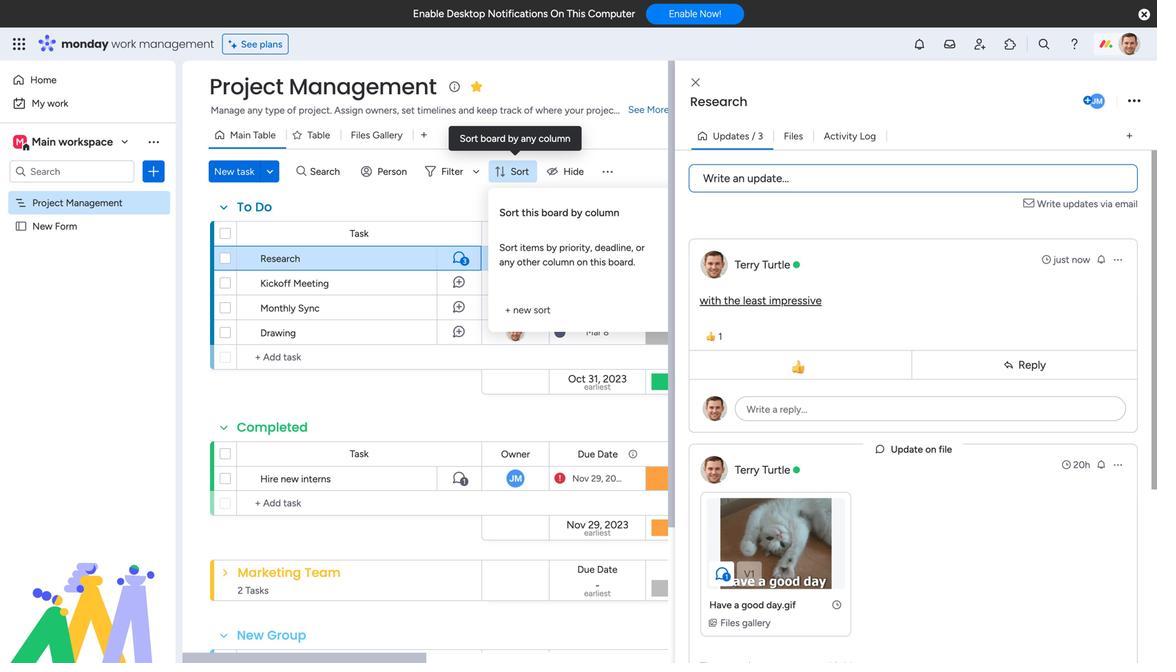 Task type: vqa. For each thing, say whether or not it's contained in the screenshot.
Collapse board header image
no



Task type: locate. For each thing, give the bounding box(es) containing it.
0 vertical spatial due date field
[[575, 447, 622, 462]]

work right the monday
[[111, 36, 136, 52]]

0 horizontal spatial research
[[261, 253, 300, 265]]

of right type
[[287, 104, 297, 116]]

files gallery button
[[341, 124, 413, 146]]

a for write
[[773, 404, 778, 416]]

main down manage at the left top of page
[[230, 129, 251, 141]]

see left more
[[629, 104, 645, 115]]

2 horizontal spatial files
[[784, 130, 804, 142]]

v2 overdue deadline image right items
[[555, 252, 566, 265]]

0 vertical spatial new
[[514, 304, 532, 316]]

project management up form
[[32, 197, 123, 209]]

a for have
[[735, 600, 740, 611]]

earliest down mar 8
[[585, 382, 611, 392]]

add view image up email
[[1128, 131, 1133, 141]]

board up priority,
[[542, 207, 569, 219]]

due down nov 29, 2023 earliest
[[578, 564, 595, 576]]

v2 overdue deadline image left nov 29, 2023
[[555, 472, 566, 486]]

2 vertical spatial nov
[[567, 519, 586, 532]]

0 vertical spatial research
[[691, 93, 748, 111]]

enable for enable now!
[[669, 8, 698, 19]]

2 vertical spatial any
[[500, 256, 515, 268]]

1 horizontal spatial by
[[547, 242, 557, 254]]

main inside button
[[230, 129, 251, 141]]

task down person popup button
[[350, 228, 369, 240]]

2 vertical spatial write
[[747, 404, 771, 416]]

31,
[[589, 373, 601, 385]]

3 earliest from the top
[[585, 589, 611, 599]]

just now
[[1054, 254, 1091, 266]]

terry for just now
[[735, 258, 760, 272]]

due inside 'due date - earliest'
[[578, 564, 595, 576]]

1 vertical spatial v2 overdue deadline image
[[555, 472, 566, 486]]

via
[[1101, 198, 1113, 210]]

add view image down 'manage any type of project. assign owners, set timelines and keep track of where your project stands.'
[[421, 130, 427, 140]]

terry up least
[[735, 258, 760, 272]]

activity
[[824, 130, 858, 142]]

1 vertical spatial 1
[[463, 478, 466, 486]]

1 turtle from the top
[[763, 258, 791, 272]]

gallery
[[743, 618, 771, 629]]

project up new form
[[32, 197, 64, 209]]

terry turtle down write a reply...
[[735, 464, 791, 477]]

workspace options image
[[147, 135, 161, 149]]

work for monday
[[111, 36, 136, 52]]

turtle down write a reply...
[[763, 464, 791, 477]]

1 horizontal spatial research
[[691, 93, 748, 111]]

3 right /
[[758, 130, 764, 142]]

mar
[[586, 327, 602, 338]]

terry for 20h
[[735, 464, 760, 477]]

1 terry from the top
[[735, 258, 760, 272]]

2 terry from the top
[[735, 464, 760, 477]]

2 vertical spatial column
[[543, 256, 575, 268]]

2023 inside the oct 31, 2023 earliest
[[603, 373, 627, 385]]

column down where
[[539, 133, 571, 144]]

write for write updates via email
[[1038, 198, 1061, 210]]

options image
[[147, 165, 161, 179], [1113, 254, 1124, 265]]

1 vertical spatial a
[[735, 600, 740, 611]]

main for main workspace
[[32, 135, 56, 149]]

0 horizontal spatial a
[[735, 600, 740, 611]]

1 horizontal spatial 3
[[758, 130, 764, 142]]

0 horizontal spatial new
[[281, 473, 299, 485]]

2023 for nov 29, 2023
[[606, 473, 627, 485]]

management up form
[[66, 197, 123, 209]]

1 task from the top
[[350, 228, 369, 240]]

new for new form
[[32, 221, 53, 232]]

0 vertical spatial options image
[[147, 165, 161, 179]]

0 horizontal spatial on
[[577, 256, 588, 268]]

v1
[[744, 569, 755, 580]]

files left gallery
[[351, 129, 370, 141]]

terry turtle link up with the least impressive
[[735, 258, 791, 272]]

help image
[[1068, 37, 1082, 51]]

1 horizontal spatial project management
[[210, 71, 437, 102]]

option
[[0, 191, 176, 193]]

by inside sort items by priority, deadline, or any other column on this board.
[[547, 242, 557, 254]]

2 horizontal spatial new
[[237, 627, 264, 645]]

nov down the "due date"
[[573, 473, 589, 485]]

on left 4,
[[577, 256, 588, 268]]

by up priority,
[[571, 207, 583, 219]]

1 horizontal spatial management
[[289, 71, 437, 102]]

1 for left 1 button
[[463, 478, 466, 486]]

1 vertical spatial due
[[578, 564, 595, 576]]

a right have
[[735, 600, 740, 611]]

reminder image
[[1097, 254, 1108, 265], [1097, 459, 1108, 470]]

files gallery
[[351, 129, 403, 141]]

files for files gallery
[[351, 129, 370, 141]]

new inside button
[[214, 166, 235, 177]]

new right public board icon
[[32, 221, 53, 232]]

/
[[752, 130, 756, 142]]

1 horizontal spatial board
[[542, 207, 569, 219]]

1 vertical spatial see
[[629, 104, 645, 115]]

options image down workspace options 'icon' at the left of page
[[147, 165, 161, 179]]

good
[[742, 600, 765, 611]]

3 left other
[[463, 257, 467, 266]]

1 horizontal spatial see
[[629, 104, 645, 115]]

terry turtle for 20h
[[735, 464, 791, 477]]

terry turtle up with the least impressive
[[735, 258, 791, 272]]

sort left items
[[500, 242, 518, 254]]

1 horizontal spatial main
[[230, 129, 251, 141]]

column down priority,
[[543, 256, 575, 268]]

update...
[[748, 172, 790, 185]]

1 vertical spatial earliest
[[585, 528, 611, 538]]

sort items by priority, deadline, or any other column on this board.
[[500, 242, 645, 268]]

0 horizontal spatial options image
[[1113, 460, 1124, 471]]

0 horizontal spatial 1 button
[[437, 467, 482, 491]]

0 vertical spatial 3
[[758, 130, 764, 142]]

any down track
[[521, 133, 537, 144]]

management up assign
[[289, 71, 437, 102]]

options image right now at the right of page
[[1113, 254, 1124, 265]]

Completed field
[[234, 419, 312, 437]]

1 horizontal spatial this
[[591, 256, 606, 268]]

meeting
[[294, 278, 329, 289]]

files down have
[[721, 618, 740, 629]]

1 vertical spatial 29,
[[589, 519, 603, 532]]

2 vertical spatial 1
[[726, 573, 729, 582]]

options image right jeremy miller icon
[[1129, 92, 1141, 111]]

add view image
[[421, 130, 427, 140], [1128, 131, 1133, 141]]

1 enable from the left
[[413, 8, 444, 20]]

table down project.
[[308, 129, 330, 141]]

0 horizontal spatial enable
[[413, 8, 444, 20]]

earliest for 29,
[[585, 528, 611, 538]]

of
[[287, 104, 297, 116], [524, 104, 534, 116]]

main inside workspace selection element
[[32, 135, 56, 149]]

sort for sort this board by column
[[500, 207, 520, 219]]

updates
[[1064, 198, 1099, 210]]

2 v2 overdue deadline image from the top
[[555, 472, 566, 486]]

2023 right 4,
[[602, 253, 623, 264]]

0 horizontal spatial this
[[522, 207, 539, 219]]

1 vertical spatial project management
[[32, 197, 123, 209]]

where
[[536, 104, 563, 116]]

date inside field
[[598, 449, 618, 460]]

files gallery button
[[707, 616, 775, 631]]

2023 inside nov 29, 2023 earliest
[[605, 519, 629, 532]]

0 horizontal spatial see
[[241, 38, 258, 50]]

see plans
[[241, 38, 283, 50]]

2 terry turtle from the top
[[735, 464, 791, 477]]

day.gif
[[767, 600, 796, 611]]

files for files gallery
[[721, 618, 740, 629]]

earliest inside the oct 31, 2023 earliest
[[585, 382, 611, 392]]

type
[[265, 104, 285, 116]]

main
[[230, 129, 251, 141], [32, 135, 56, 149]]

marketing
[[238, 564, 301, 582]]

date inside 'due date - earliest'
[[598, 564, 618, 576]]

terry down write a reply...
[[735, 464, 760, 477]]

1 vertical spatial project
[[32, 197, 64, 209]]

1 reminder image from the top
[[1097, 254, 1108, 265]]

1 vertical spatial 3
[[463, 257, 467, 266]]

list box containing project management
[[0, 189, 176, 424]]

+
[[505, 304, 511, 316]]

1 due from the top
[[578, 449, 595, 460]]

0 horizontal spatial board
[[481, 133, 506, 144]]

task up + add task text field
[[350, 448, 369, 460]]

project up manage at the left top of page
[[210, 71, 284, 102]]

impressive
[[770, 294, 822, 307]]

new left 'group'
[[237, 627, 264, 645]]

1 horizontal spatial options image
[[1113, 254, 1124, 265]]

workspace image
[[13, 134, 27, 150]]

0 vertical spatial project management
[[210, 71, 437, 102]]

terry turtle
[[735, 258, 791, 272], [735, 464, 791, 477]]

0 vertical spatial nov
[[573, 253, 590, 264]]

date up the -
[[598, 564, 618, 576]]

new right hire
[[281, 473, 299, 485]]

0 horizontal spatial work
[[47, 98, 68, 109]]

enable inside button
[[669, 8, 698, 19]]

4,
[[592, 253, 600, 264]]

close image
[[692, 78, 700, 88]]

earliest up 'due date - earliest'
[[585, 528, 611, 538]]

1 earliest from the top
[[585, 382, 611, 392]]

8
[[604, 327, 609, 338]]

other
[[517, 256, 541, 268]]

+ Add task text field
[[244, 496, 476, 512]]

by for any
[[508, 133, 519, 144]]

files inside button
[[784, 130, 804, 142]]

list box
[[0, 189, 176, 424]]

by down track
[[508, 133, 519, 144]]

2 due date field from the top
[[574, 562, 621, 578]]

gallery
[[373, 129, 403, 141]]

1 vertical spatial new
[[281, 473, 299, 485]]

1 vertical spatial date
[[598, 564, 618, 576]]

on left 'file'
[[926, 444, 937, 456]]

this up items
[[522, 207, 539, 219]]

Research field
[[687, 93, 1081, 111]]

1 horizontal spatial enable
[[669, 8, 698, 19]]

nov left 4,
[[573, 253, 590, 264]]

date left column information icon
[[598, 449, 618, 460]]

see inside button
[[241, 38, 258, 50]]

2 earliest from the top
[[585, 528, 611, 538]]

1 for 1 button to the right
[[719, 331, 723, 343]]

0 vertical spatial terry turtle
[[735, 258, 791, 272]]

write an update... button
[[689, 164, 1139, 193]]

0 vertical spatial management
[[289, 71, 437, 102]]

write left updates
[[1038, 198, 1061, 210]]

2 horizontal spatial by
[[571, 207, 583, 219]]

0 vertical spatial v2 overdue deadline image
[[555, 252, 566, 265]]

terry turtle link for just now
[[735, 258, 791, 272]]

0 vertical spatial terry
[[735, 258, 760, 272]]

table
[[253, 129, 276, 141], [308, 129, 330, 141]]

2 horizontal spatial write
[[1038, 198, 1061, 210]]

nov 29, 2023 earliest
[[567, 519, 629, 538]]

any
[[248, 104, 263, 116], [521, 133, 537, 144], [500, 256, 515, 268]]

Due Date field
[[575, 447, 622, 462], [574, 562, 621, 578]]

due date field up the -
[[574, 562, 621, 578]]

work inside option
[[47, 98, 68, 109]]

0 vertical spatial this
[[522, 207, 539, 219]]

0 horizontal spatial add view image
[[421, 130, 427, 140]]

new for new group
[[237, 627, 264, 645]]

angle down image
[[267, 166, 273, 177]]

any left type
[[248, 104, 263, 116]]

date for due date
[[598, 449, 618, 460]]

29, down the "due date"
[[592, 473, 604, 485]]

project management up project.
[[210, 71, 437, 102]]

turtle up with the least impressive
[[763, 258, 791, 272]]

0 vertical spatial reminder image
[[1097, 254, 1108, 265]]

sort for sort
[[511, 166, 529, 177]]

menu image
[[601, 165, 615, 179]]

0 horizontal spatial management
[[66, 197, 123, 209]]

of right track
[[524, 104, 534, 116]]

nov for nov 4, 2023
[[573, 253, 590, 264]]

0 vertical spatial options image
[[1129, 92, 1141, 111]]

2 vertical spatial by
[[547, 242, 557, 254]]

enable left desktop
[[413, 8, 444, 20]]

29, inside nov 29, 2023 earliest
[[589, 519, 603, 532]]

0 vertical spatial work
[[111, 36, 136, 52]]

arrow down image
[[468, 163, 485, 180]]

1 horizontal spatial new
[[214, 166, 235, 177]]

2 task from the top
[[350, 448, 369, 460]]

hire new interns
[[261, 473, 331, 485]]

0 horizontal spatial of
[[287, 104, 297, 116]]

hide
[[564, 166, 584, 177]]

any left other
[[500, 256, 515, 268]]

write left reply...
[[747, 404, 771, 416]]

my
[[32, 98, 45, 109]]

work for my
[[47, 98, 68, 109]]

add view image for files gallery
[[421, 130, 427, 140]]

nov inside nov 29, 2023 earliest
[[567, 519, 586, 532]]

a left reply...
[[773, 404, 778, 416]]

2 of from the left
[[524, 104, 534, 116]]

1 vertical spatial nov
[[573, 473, 589, 485]]

1 horizontal spatial table
[[308, 129, 330, 141]]

29, down nov 29, 2023
[[589, 519, 603, 532]]

earliest inside nov 29, 2023 earliest
[[585, 528, 611, 538]]

plans
[[260, 38, 283, 50]]

terry turtle link for 20h
[[735, 464, 791, 477]]

nov down nov 29, 2023
[[567, 519, 586, 532]]

dapulse addbtn image
[[1084, 96, 1093, 105]]

1 horizontal spatial of
[[524, 104, 534, 116]]

enable left now!
[[669, 8, 698, 19]]

filter button
[[420, 161, 485, 183]]

have
[[710, 600, 732, 611]]

new form
[[32, 221, 77, 232]]

completed
[[237, 419, 308, 437]]

0 vertical spatial by
[[508, 133, 519, 144]]

write inside button
[[704, 172, 731, 185]]

0 vertical spatial new
[[214, 166, 235, 177]]

2023 right 31,
[[603, 373, 627, 385]]

sort this board by column
[[500, 207, 620, 219]]

write left the an
[[704, 172, 731, 185]]

0 vertical spatial turtle
[[763, 258, 791, 272]]

1 vertical spatial on
[[926, 444, 937, 456]]

1 horizontal spatial project
[[210, 71, 284, 102]]

your
[[565, 104, 584, 116]]

activity log
[[824, 130, 877, 142]]

0 horizontal spatial files
[[351, 129, 370, 141]]

sort inside sort items by priority, deadline, or any other column on this board.
[[500, 242, 518, 254]]

board down keep
[[481, 133, 506, 144]]

new left task
[[214, 166, 235, 177]]

Owner field
[[498, 447, 534, 462]]

0 horizontal spatial by
[[508, 133, 519, 144]]

column inside sort items by priority, deadline, or any other column on this board.
[[543, 256, 575, 268]]

options image
[[1129, 92, 1141, 111], [1113, 460, 1124, 471]]

1 v2 overdue deadline image from the top
[[555, 252, 566, 265]]

column
[[539, 133, 571, 144], [585, 207, 620, 219], [543, 256, 575, 268]]

0 horizontal spatial project management
[[32, 197, 123, 209]]

0 vertical spatial write
[[704, 172, 731, 185]]

0 horizontal spatial project
[[32, 197, 64, 209]]

files right /
[[784, 130, 804, 142]]

1 horizontal spatial files
[[721, 618, 740, 629]]

new inside "+ new sort" button
[[514, 304, 532, 316]]

due
[[578, 449, 595, 460], [578, 564, 595, 576]]

column up deadline,
[[585, 207, 620, 219]]

0 vertical spatial terry turtle link
[[735, 258, 791, 272]]

earliest inside 'due date - earliest'
[[585, 589, 611, 599]]

2 turtle from the top
[[763, 464, 791, 477]]

1 vertical spatial task
[[350, 448, 369, 460]]

an
[[733, 172, 745, 185]]

board.
[[609, 256, 636, 268]]

main right workspace icon
[[32, 135, 56, 149]]

dapulse close image
[[1139, 8, 1151, 22]]

terry turtle image
[[1119, 33, 1141, 55]]

1 horizontal spatial work
[[111, 36, 136, 52]]

0 horizontal spatial 1
[[463, 478, 466, 486]]

1 vertical spatial write
[[1038, 198, 1061, 210]]

reminder image right 20h
[[1097, 459, 1108, 470]]

options image right 20h
[[1113, 460, 1124, 471]]

updates / 3 button
[[692, 125, 774, 147]]

this
[[522, 207, 539, 219], [591, 256, 606, 268]]

monday
[[61, 36, 109, 52]]

date
[[598, 449, 618, 460], [598, 564, 618, 576]]

home option
[[8, 69, 167, 91]]

write updates via email
[[1038, 198, 1139, 210]]

project inside list box
[[32, 197, 64, 209]]

column for sort this board by column
[[585, 207, 620, 219]]

2023 down nov 29, 2023
[[605, 519, 629, 532]]

table down type
[[253, 129, 276, 141]]

this inside sort items by priority, deadline, or any other column on this board.
[[591, 256, 606, 268]]

research up kickoff
[[261, 253, 300, 265]]

2023 down the "due date"
[[606, 473, 627, 485]]

1 vertical spatial reminder image
[[1097, 459, 1108, 470]]

priority,
[[560, 242, 593, 254]]

1 horizontal spatial write
[[747, 404, 771, 416]]

1 terry turtle from the top
[[735, 258, 791, 272]]

this down deadline,
[[591, 256, 606, 268]]

task for completed
[[350, 448, 369, 460]]

1 horizontal spatial 1 button
[[701, 328, 728, 345]]

0 vertical spatial see
[[241, 38, 258, 50]]

oct 31, 2023 earliest
[[569, 373, 627, 392]]

New Group field
[[234, 627, 310, 645]]

1 terry turtle link from the top
[[735, 258, 791, 272]]

see left plans
[[241, 38, 258, 50]]

research inside field
[[691, 93, 748, 111]]

2 terry turtle link from the top
[[735, 464, 791, 477]]

set
[[402, 104, 415, 116]]

0 vertical spatial on
[[577, 256, 588, 268]]

work right my
[[47, 98, 68, 109]]

by right items
[[547, 242, 557, 254]]

timelines
[[418, 104, 456, 116]]

2023 for oct 31, 2023 earliest
[[603, 373, 627, 385]]

notifications image
[[913, 37, 927, 51]]

0 horizontal spatial main
[[32, 135, 56, 149]]

new
[[214, 166, 235, 177], [32, 221, 53, 232], [237, 627, 264, 645]]

earliest for 31,
[[585, 382, 611, 392]]

reminder image right now at the right of page
[[1097, 254, 1108, 265]]

1 horizontal spatial on
[[926, 444, 937, 456]]

new right +
[[514, 304, 532, 316]]

v2 search image
[[297, 164, 307, 179]]

workspace
[[59, 135, 113, 149]]

2 due from the top
[[578, 564, 595, 576]]

earliest down nov 29, 2023 earliest
[[585, 589, 611, 599]]

due date field up nov 29, 2023
[[575, 447, 622, 462]]

sort
[[460, 133, 478, 144], [511, 166, 529, 177], [500, 207, 520, 219], [500, 242, 518, 254]]

1 vertical spatial work
[[47, 98, 68, 109]]

drawing
[[261, 327, 296, 339]]

1 horizontal spatial add view image
[[1128, 131, 1133, 141]]

2023
[[602, 253, 623, 264], [603, 373, 627, 385], [606, 473, 627, 485], [605, 519, 629, 532]]

2 reminder image from the top
[[1097, 459, 1108, 470]]

due date - earliest
[[578, 564, 618, 599]]

0 vertical spatial board
[[481, 133, 506, 144]]

project
[[210, 71, 284, 102], [32, 197, 64, 209]]

show board description image
[[447, 80, 463, 94]]

see
[[241, 38, 258, 50], [629, 104, 645, 115]]

1 vertical spatial turtle
[[763, 464, 791, 477]]

0 horizontal spatial 3
[[463, 257, 467, 266]]

sort inside popup button
[[511, 166, 529, 177]]

2 enable from the left
[[669, 8, 698, 19]]

v2 overdue deadline image
[[555, 252, 566, 265], [555, 472, 566, 486]]

sort down sort board by any column
[[511, 166, 529, 177]]

1 horizontal spatial a
[[773, 404, 778, 416]]

enable now! button
[[647, 4, 745, 24]]

research down close 'image'
[[691, 93, 748, 111]]

notifications
[[488, 8, 548, 20]]

sort down and
[[460, 133, 478, 144]]

1 vertical spatial management
[[66, 197, 123, 209]]

new inside field
[[237, 627, 264, 645]]

desktop
[[447, 8, 486, 20]]

terry turtle link down write a reply...
[[735, 464, 791, 477]]

due up nov 29, 2023
[[578, 449, 595, 460]]

sort down sort popup button
[[500, 207, 520, 219]]



Task type: describe. For each thing, give the bounding box(es) containing it.
on inside sort items by priority, deadline, or any other column on this board.
[[577, 256, 588, 268]]

email
[[1116, 198, 1139, 210]]

main for main table
[[230, 129, 251, 141]]

column for sort board by any column
[[539, 133, 571, 144]]

any inside sort items by priority, deadline, or any other column on this board.
[[500, 256, 515, 268]]

see more link
[[627, 103, 671, 116]]

track
[[500, 104, 522, 116]]

files gallery
[[721, 618, 771, 629]]

sort
[[534, 304, 551, 316]]

2023 for nov 29, 2023 earliest
[[605, 519, 629, 532]]

lottie animation image
[[0, 525, 176, 664]]

Search field
[[307, 162, 348, 181]]

new for hire
[[281, 473, 299, 485]]

lottie animation element
[[0, 525, 176, 664]]

stands.
[[620, 104, 651, 116]]

form
[[55, 221, 77, 232]]

home
[[30, 74, 57, 86]]

add view image for activity log
[[1128, 131, 1133, 141]]

Search in workspace field
[[29, 164, 115, 180]]

reminder image for 20h
[[1097, 459, 1108, 470]]

1 vertical spatial research
[[261, 253, 300, 265]]

update
[[892, 444, 924, 456]]

monday marketplace image
[[1004, 37, 1018, 51]]

hide button
[[542, 161, 593, 183]]

0 vertical spatial project
[[210, 71, 284, 102]]

this
[[567, 8, 586, 20]]

manage
[[211, 104, 245, 116]]

activity log button
[[814, 125, 887, 147]]

hire
[[261, 473, 279, 485]]

earliest for date
[[585, 589, 611, 599]]

1 vertical spatial any
[[521, 133, 537, 144]]

my work option
[[8, 92, 167, 114]]

have a good day.gif
[[710, 600, 796, 611]]

kickoff meeting
[[261, 278, 329, 289]]

write for write an update...
[[704, 172, 731, 185]]

manage any type of project. assign owners, set timelines and keep track of where your project stands.
[[211, 104, 651, 116]]

write an update...
[[704, 172, 790, 185]]

1 table from the left
[[253, 129, 276, 141]]

file
[[939, 444, 953, 456]]

do
[[255, 198, 272, 216]]

search everything image
[[1038, 37, 1052, 51]]

new task button
[[209, 161, 260, 183]]

date for due date - earliest
[[598, 564, 618, 576]]

sort for sort items by priority, deadline, or any other column on this board.
[[500, 242, 518, 254]]

items
[[520, 242, 544, 254]]

on
[[551, 8, 565, 20]]

2 table from the left
[[308, 129, 330, 141]]

To Do field
[[234, 198, 276, 216]]

least
[[744, 294, 767, 307]]

-
[[596, 580, 600, 592]]

see for see more
[[629, 104, 645, 115]]

monday work management
[[61, 36, 214, 52]]

sort for sort board by any column
[[460, 133, 478, 144]]

m
[[16, 136, 24, 148]]

public board image
[[14, 220, 28, 233]]

now
[[1073, 254, 1091, 266]]

turtle for 20h
[[763, 464, 791, 477]]

task
[[237, 166, 255, 177]]

+ Add task text field
[[244, 349, 476, 366]]

due date
[[578, 449, 618, 460]]

2023 for nov 4, 2023
[[602, 253, 623, 264]]

computer
[[588, 8, 636, 20]]

reminder image for just now
[[1097, 254, 1108, 265]]

new for new task
[[214, 166, 235, 177]]

1 vertical spatial by
[[571, 207, 583, 219]]

team
[[305, 564, 341, 582]]

files button
[[774, 125, 814, 147]]

just
[[1054, 254, 1070, 266]]

jeremy miller image
[[1089, 92, 1107, 110]]

0 vertical spatial any
[[248, 104, 263, 116]]

sort board by any column
[[460, 133, 571, 144]]

nov for nov 29, 2023 earliest
[[567, 519, 586, 532]]

29, for nov 29, 2023 earliest
[[589, 519, 603, 532]]

monthly
[[261, 303, 296, 314]]

remove from favorites image
[[470, 80, 484, 93]]

project
[[587, 104, 618, 116]]

my work link
[[8, 92, 167, 114]]

1 vertical spatial options image
[[1113, 254, 1124, 265]]

1 vertical spatial board
[[542, 207, 569, 219]]

mar 8
[[586, 327, 609, 338]]

see plans button
[[222, 34, 289, 54]]

marketing team
[[238, 564, 341, 582]]

update on file
[[892, 444, 953, 456]]

update feed image
[[944, 37, 957, 51]]

log
[[860, 130, 877, 142]]

updates / 3
[[713, 130, 764, 142]]

new for +
[[514, 304, 532, 316]]

select product image
[[12, 37, 26, 51]]

person button
[[356, 161, 416, 183]]

owners,
[[366, 104, 399, 116]]

main table button
[[209, 124, 286, 146]]

workspace selection element
[[13, 134, 115, 152]]

project management inside list box
[[32, 197, 123, 209]]

keep
[[477, 104, 498, 116]]

3 button
[[437, 246, 482, 271]]

management inside list box
[[66, 197, 123, 209]]

just now link
[[1042, 253, 1091, 267]]

table button
[[286, 124, 341, 146]]

v2 overdue deadline image for nov 4, 2023
[[555, 252, 566, 265]]

v2 overdue deadline image for nov 29, 2023
[[555, 472, 566, 486]]

1 of from the left
[[287, 104, 297, 116]]

my work
[[32, 98, 68, 109]]

invite members image
[[974, 37, 988, 51]]

nov for nov 29, 2023
[[573, 473, 589, 485]]

main workspace
[[32, 135, 113, 149]]

interns
[[301, 473, 331, 485]]

task for to do
[[350, 228, 369, 240]]

29, for nov 29, 2023
[[592, 473, 604, 485]]

reply button
[[916, 354, 1135, 377]]

by for priority,
[[547, 242, 557, 254]]

see for see plans
[[241, 38, 258, 50]]

column information image
[[628, 449, 639, 460]]

and
[[459, 104, 475, 116]]

+ new sort
[[505, 304, 551, 316]]

main table
[[230, 129, 276, 141]]

write for write a reply...
[[747, 404, 771, 416]]

person
[[378, 166, 407, 177]]

kickoff
[[261, 278, 291, 289]]

envelope o image
[[1024, 197, 1038, 211]]

files for files
[[784, 130, 804, 142]]

assign
[[335, 104, 363, 116]]

due for due date - earliest
[[578, 564, 595, 576]]

due for due date
[[578, 449, 595, 460]]

terry turtle for just now
[[735, 258, 791, 272]]

to do
[[237, 198, 272, 216]]

reply...
[[780, 404, 808, 416]]

Marketing Team field
[[234, 564, 344, 582]]

updates
[[713, 130, 750, 142]]

Project Management field
[[206, 71, 440, 102]]

group
[[267, 627, 307, 645]]

20h
[[1074, 459, 1091, 471]]

oct
[[569, 373, 586, 385]]

owner
[[501, 449, 530, 460]]

turtle for just now
[[763, 258, 791, 272]]

write a reply...
[[747, 404, 808, 416]]

the
[[724, 294, 741, 307]]

reply
[[1019, 359, 1047, 372]]

new task
[[214, 166, 255, 177]]

sort button
[[489, 161, 538, 183]]

or
[[636, 242, 645, 254]]

1 due date field from the top
[[575, 447, 622, 462]]

1 horizontal spatial options image
[[1129, 92, 1141, 111]]

enable for enable desktop notifications on this computer
[[413, 8, 444, 20]]

2 horizontal spatial 1
[[726, 573, 729, 582]]



